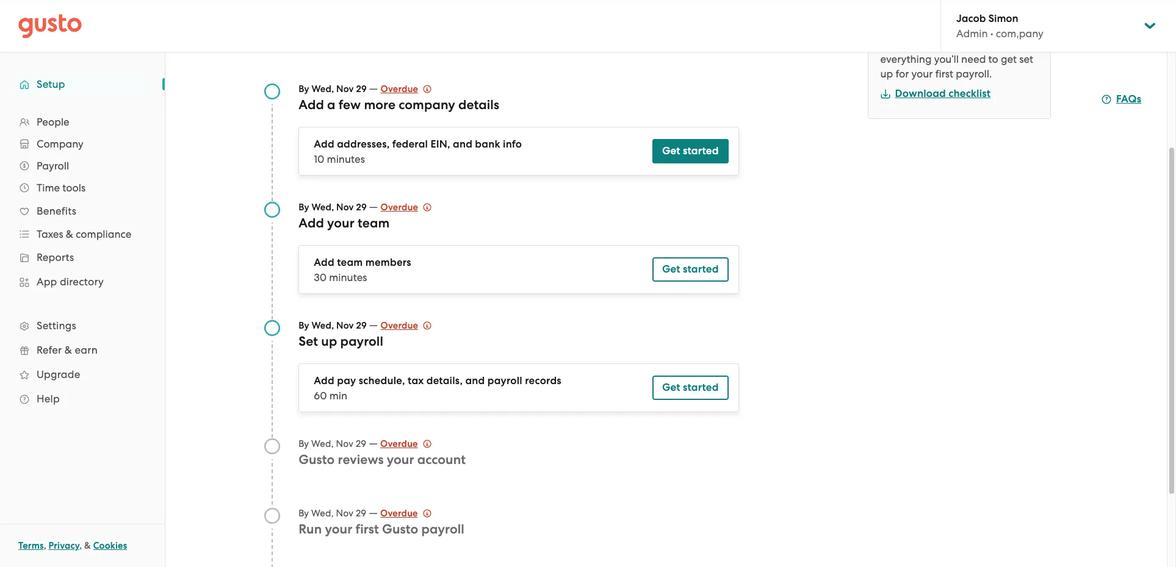 Task type: describe. For each thing, give the bounding box(es) containing it.
by wed, nov 29 — for team
[[299, 201, 381, 213]]

payroll
[[37, 160, 69, 172]]

by for add a few more company details
[[299, 84, 309, 95]]

29 for first
[[356, 509, 366, 520]]

29 for your
[[356, 439, 366, 450]]

checklist inside download our handy checklist of everything you'll need to get set up for your first payroll.
[[985, 38, 1026, 51]]

people
[[37, 116, 69, 128]]

1 horizontal spatial gusto
[[382, 522, 418, 538]]

reviews
[[338, 452, 384, 468]]

taxes & compliance
[[37, 228, 132, 241]]

for
[[896, 68, 909, 80]]

add for add team members 30 minutes
[[314, 256, 334, 269]]

set
[[1020, 53, 1034, 65]]

download checklist link
[[881, 87, 991, 100]]

more
[[364, 97, 396, 113]]

reports
[[37, 252, 74, 264]]

time tools
[[37, 182, 86, 194]]

0 horizontal spatial up
[[321, 334, 337, 350]]

payroll.
[[956, 68, 992, 80]]

taxes
[[37, 228, 63, 241]]

add for add pay schedule, tax details, and payroll records 60 min
[[314, 375, 334, 388]]

minutes inside 'add team members 30 minutes'
[[329, 272, 367, 284]]

1 horizontal spatial payroll
[[422, 522, 465, 538]]

overdue button for payroll
[[381, 319, 432, 333]]

set
[[299, 334, 318, 350]]

0 horizontal spatial payroll
[[340, 334, 383, 350]]

team inside 'add team members 30 minutes'
[[337, 256, 363, 269]]

settings link
[[12, 315, 153, 337]]

run your first gusto payroll
[[299, 522, 465, 538]]

wed, for add a few more company details
[[312, 84, 334, 95]]

30
[[314, 272, 327, 284]]

wed, for gusto reviews your account
[[311, 439, 334, 450]]

add addresses, federal ein, and bank info 10 minutes
[[314, 138, 522, 165]]

started for set up payroll
[[683, 382, 719, 394]]

benefits link
[[12, 200, 153, 222]]

jacob simon admin • com,pany
[[957, 12, 1044, 40]]

add for add addresses, federal ein, and bank info 10 minutes
[[314, 138, 334, 151]]

29 for payroll
[[356, 321, 367, 331]]

wed, for add your team
[[312, 202, 334, 213]]

overdue button for team
[[381, 200, 432, 215]]

ein,
[[431, 138, 450, 151]]

2 , from the left
[[79, 541, 82, 552]]

get started for team
[[662, 263, 719, 276]]

info
[[503, 138, 522, 151]]

gusto reviews your account
[[299, 452, 466, 468]]

1 , from the left
[[44, 541, 46, 552]]

nov for few
[[336, 84, 354, 95]]

refer & earn
[[37, 344, 98, 357]]

company
[[37, 138, 83, 150]]

bank
[[475, 138, 500, 151]]

to
[[989, 53, 999, 65]]

reports link
[[12, 247, 153, 269]]

handy
[[952, 38, 983, 51]]

& for compliance
[[66, 228, 73, 241]]

upgrade link
[[12, 364, 153, 386]]

terms
[[18, 541, 44, 552]]

your inside download our handy checklist of everything you'll need to get set up for your first payroll.
[[912, 68, 933, 80]]

get
[[1001, 53, 1017, 65]]

app directory link
[[12, 271, 153, 293]]

cookies button
[[93, 539, 127, 554]]

setup
[[37, 78, 65, 90]]

1 started from the top
[[683, 145, 719, 158]]

get for add your team
[[662, 263, 681, 276]]

your up 'add team members 30 minutes'
[[327, 216, 355, 231]]

and inside add addresses, federal ein, and bank info 10 minutes
[[453, 138, 473, 151]]

help
[[37, 393, 60, 405]]

— for payroll
[[369, 319, 378, 331]]

0 vertical spatial gusto
[[299, 452, 335, 468]]

faqs
[[1117, 93, 1142, 106]]

by wed, nov 29 — for few
[[299, 82, 381, 95]]

add your team
[[299, 216, 390, 231]]

circle blank image for run your first gusto payroll
[[263, 508, 281, 525]]

pay
[[337, 375, 356, 388]]

1 get started from the top
[[662, 145, 719, 158]]

settings
[[37, 320, 76, 332]]

terms , privacy , & cookies
[[18, 541, 127, 552]]

by wed, nov 29 — for your
[[299, 438, 380, 450]]

60
[[314, 390, 327, 402]]

get for set up payroll
[[662, 382, 681, 394]]

overdue for payroll
[[381, 321, 418, 331]]

add for add a few more company details
[[299, 97, 324, 113]]

get started button for set up payroll
[[653, 376, 729, 400]]

few
[[339, 97, 361, 113]]

you'll
[[934, 53, 959, 65]]

download our handy checklist of everything you'll need to get set up for your first payroll.
[[881, 38, 1038, 80]]

federal
[[392, 138, 428, 151]]

nov for team
[[336, 202, 354, 213]]

of
[[1028, 38, 1038, 51]]

and inside the add pay schedule, tax details, and payroll records 60 min
[[465, 375, 485, 388]]

wed, for run your first gusto payroll
[[311, 509, 334, 520]]

circle blank image for gusto reviews your account
[[263, 438, 281, 455]]

our
[[933, 38, 949, 51]]

•
[[991, 27, 994, 40]]

upgrade
[[37, 369, 80, 381]]

2 vertical spatial &
[[84, 541, 91, 552]]

run
[[299, 522, 322, 538]]

addresses,
[[337, 138, 390, 151]]

list containing people
[[0, 111, 165, 411]]

payroll button
[[12, 155, 153, 177]]



Task type: vqa. For each thing, say whether or not it's contained in the screenshot.
addresses,
yes



Task type: locate. For each thing, give the bounding box(es) containing it.
1 by from the top
[[299, 84, 309, 95]]

tax
[[408, 375, 424, 388]]

time tools button
[[12, 177, 153, 199]]

your right for
[[912, 68, 933, 80]]

5 wed, from the top
[[311, 509, 334, 520]]

1 by wed, nov 29 — from the top
[[299, 82, 381, 95]]

0 vertical spatial up
[[881, 68, 893, 80]]

jacob
[[957, 12, 986, 25]]

& inside "link"
[[65, 344, 72, 357]]

overdue button for few
[[381, 82, 432, 96]]

overdue up add a few more company details
[[381, 84, 418, 95]]

1 vertical spatial started
[[683, 263, 719, 276]]

2 overdue button from the top
[[381, 200, 432, 215]]

1 overdue button from the top
[[381, 82, 432, 96]]

by wed, nov 29 — for first
[[299, 507, 380, 520]]

add team members 30 minutes
[[314, 256, 411, 284]]

minutes down addresses,
[[327, 153, 365, 165]]

4 — from the top
[[369, 438, 378, 450]]

nov
[[336, 84, 354, 95], [336, 202, 354, 213], [336, 321, 354, 331], [336, 439, 354, 450], [336, 509, 354, 520]]

wed,
[[312, 84, 334, 95], [312, 202, 334, 213], [312, 321, 334, 331], [311, 439, 334, 450], [311, 509, 334, 520]]

1 vertical spatial and
[[465, 375, 485, 388]]

everything
[[881, 53, 932, 65]]

overdue button up gusto reviews your account
[[380, 437, 431, 452]]

29 for few
[[356, 84, 367, 95]]

2 circle blank image from the top
[[263, 508, 281, 525]]

— up gusto reviews your account
[[369, 438, 378, 450]]

2 by wed, nov 29 — from the top
[[299, 201, 381, 213]]

— up the run your first gusto payroll
[[369, 507, 378, 520]]

1 vertical spatial download
[[895, 87, 946, 100]]

4 by wed, nov 29 — from the top
[[299, 438, 380, 450]]

gusto
[[299, 452, 335, 468], [382, 522, 418, 538]]

add pay schedule, tax details, and payroll records 60 min
[[314, 375, 562, 402]]

nov up few
[[336, 84, 354, 95]]

overdue for team
[[381, 202, 418, 213]]

4 wed, from the top
[[311, 439, 334, 450]]

privacy link
[[49, 541, 79, 552]]

get started
[[662, 145, 719, 158], [662, 263, 719, 276], [662, 382, 719, 394]]

first right run
[[356, 522, 379, 538]]

gusto navigation element
[[0, 53, 165, 431]]

3 overdue from the top
[[381, 321, 418, 331]]

1 — from the top
[[369, 82, 378, 95]]

and right details, at the left of the page
[[465, 375, 485, 388]]

add inside the add pay schedule, tax details, and payroll records 60 min
[[314, 375, 334, 388]]

1 horizontal spatial ,
[[79, 541, 82, 552]]

29
[[356, 84, 367, 95], [356, 202, 367, 213], [356, 321, 367, 331], [356, 439, 366, 450], [356, 509, 366, 520]]

2 vertical spatial payroll
[[422, 522, 465, 538]]

app directory
[[37, 276, 104, 288]]

by for add your team
[[299, 202, 309, 213]]

5 — from the top
[[369, 507, 378, 520]]

& right taxes
[[66, 228, 73, 241]]

download for download our handy checklist of everything you'll need to get set up for your first payroll.
[[881, 38, 931, 51]]

overdue button for your
[[380, 437, 431, 452]]

& inside dropdown button
[[66, 228, 73, 241]]

earn
[[75, 344, 98, 357]]

0 vertical spatial circle blank image
[[263, 438, 281, 455]]

3 by from the top
[[299, 321, 309, 331]]

by wed, nov 29 — up set up payroll
[[299, 319, 381, 331]]

3 get from the top
[[662, 382, 681, 394]]

overdue button up tax
[[381, 319, 432, 333]]

— up set up payroll
[[369, 319, 378, 331]]

compliance
[[76, 228, 132, 241]]

3 by wed, nov 29 — from the top
[[299, 319, 381, 331]]

— for first
[[369, 507, 378, 520]]

2 by from the top
[[299, 202, 309, 213]]

overdue for first
[[380, 509, 418, 520]]

overdue up the run your first gusto payroll
[[380, 509, 418, 520]]

wed, up set
[[312, 321, 334, 331]]

5 overdue button from the top
[[380, 507, 431, 521]]

first down the you'll
[[936, 68, 954, 80]]

tools
[[62, 182, 86, 194]]

nov up set up payroll
[[336, 321, 354, 331]]

by wed, nov 29 —
[[299, 82, 381, 95], [299, 201, 381, 213], [299, 319, 381, 331], [299, 438, 380, 450], [299, 507, 380, 520]]

overdue button up add a few more company details
[[381, 82, 432, 96]]

download for download checklist
[[895, 87, 946, 100]]

1 vertical spatial circle blank image
[[263, 508, 281, 525]]

nov for your
[[336, 439, 354, 450]]

1 circle blank image from the top
[[263, 438, 281, 455]]

3 get started button from the top
[[653, 376, 729, 400]]

1 vertical spatial &
[[65, 344, 72, 357]]

add
[[299, 97, 324, 113], [314, 138, 334, 151], [299, 216, 324, 231], [314, 256, 334, 269], [314, 375, 334, 388]]

0 vertical spatial team
[[358, 216, 390, 231]]

wed, for set up payroll
[[312, 321, 334, 331]]

0 vertical spatial &
[[66, 228, 73, 241]]

— up add your team
[[369, 201, 378, 213]]

& for earn
[[65, 344, 72, 357]]

need
[[962, 53, 986, 65]]

29 up set up payroll
[[356, 321, 367, 331]]

3 — from the top
[[369, 319, 378, 331]]

1 vertical spatial gusto
[[382, 522, 418, 538]]

payroll inside the add pay schedule, tax details, and payroll records 60 min
[[488, 375, 523, 388]]

— for team
[[369, 201, 378, 213]]

up right set
[[321, 334, 337, 350]]

0 horizontal spatial gusto
[[299, 452, 335, 468]]

refer & earn link
[[12, 339, 153, 361]]

3 overdue button from the top
[[381, 319, 432, 333]]

add a few more company details
[[299, 97, 499, 113]]

up
[[881, 68, 893, 80], [321, 334, 337, 350]]

benefits
[[37, 205, 76, 217]]

account
[[417, 452, 466, 468]]

details,
[[427, 375, 463, 388]]

by for run your first gusto payroll
[[299, 509, 309, 520]]

get
[[662, 145, 681, 158], [662, 263, 681, 276], [662, 382, 681, 394]]

nov for payroll
[[336, 321, 354, 331]]

minutes inside add addresses, federal ein, and bank info 10 minutes
[[327, 153, 365, 165]]

wed, up run
[[311, 509, 334, 520]]

your right reviews
[[387, 452, 414, 468]]

team
[[358, 216, 390, 231], [337, 256, 363, 269]]

help link
[[12, 388, 153, 410]]

refer
[[37, 344, 62, 357]]

1 horizontal spatial up
[[881, 68, 893, 80]]

0 vertical spatial and
[[453, 138, 473, 151]]

overdue up gusto reviews your account
[[380, 439, 418, 450]]

0 horizontal spatial first
[[356, 522, 379, 538]]

0 horizontal spatial ,
[[44, 541, 46, 552]]

— up more
[[369, 82, 378, 95]]

by wed, nov 29 — for payroll
[[299, 319, 381, 331]]

first inside download our handy checklist of everything you'll need to get set up for your first payroll.
[[936, 68, 954, 80]]

overdue button
[[381, 82, 432, 96], [381, 200, 432, 215], [381, 319, 432, 333], [380, 437, 431, 452], [380, 507, 431, 521]]

2 vertical spatial get started
[[662, 382, 719, 394]]

download down for
[[895, 87, 946, 100]]

by for set up payroll
[[299, 321, 309, 331]]

2 vertical spatial started
[[683, 382, 719, 394]]

, left privacy
[[44, 541, 46, 552]]

nov up the run your first gusto payroll
[[336, 509, 354, 520]]

overdue button for first
[[380, 507, 431, 521]]

1 vertical spatial get started
[[662, 263, 719, 276]]

2 overdue from the top
[[381, 202, 418, 213]]

— for your
[[369, 438, 378, 450]]

3 get started from the top
[[662, 382, 719, 394]]

1 vertical spatial team
[[337, 256, 363, 269]]

overdue up tax
[[381, 321, 418, 331]]

1 vertical spatial get
[[662, 263, 681, 276]]

directory
[[60, 276, 104, 288]]

overdue button up the run your first gusto payroll
[[380, 507, 431, 521]]

nov up reviews
[[336, 439, 354, 450]]

5 overdue from the top
[[380, 509, 418, 520]]

1 vertical spatial first
[[356, 522, 379, 538]]

2 wed, from the top
[[312, 202, 334, 213]]

get started button
[[653, 139, 729, 164], [653, 258, 729, 282], [653, 376, 729, 400]]

download checklist
[[895, 87, 991, 100]]

up inside download our handy checklist of everything you'll need to get set up for your first payroll.
[[881, 68, 893, 80]]

29 for team
[[356, 202, 367, 213]]

checklist up the get
[[985, 38, 1026, 51]]

&
[[66, 228, 73, 241], [65, 344, 72, 357], [84, 541, 91, 552]]

2 horizontal spatial payroll
[[488, 375, 523, 388]]

0 vertical spatial first
[[936, 68, 954, 80]]

download up everything
[[881, 38, 931, 51]]

by for gusto reviews your account
[[299, 439, 309, 450]]

0 vertical spatial get
[[662, 145, 681, 158]]

29 up few
[[356, 84, 367, 95]]

29 up the run your first gusto payroll
[[356, 509, 366, 520]]

add inside add addresses, federal ein, and bank info 10 minutes
[[314, 138, 334, 151]]

up left for
[[881, 68, 893, 80]]

details
[[458, 97, 499, 113]]

privacy
[[49, 541, 79, 552]]

2 get from the top
[[662, 263, 681, 276]]

1 vertical spatial get started button
[[653, 258, 729, 282]]

1 horizontal spatial first
[[936, 68, 954, 80]]

2 started from the top
[[683, 263, 719, 276]]

wed, up a
[[312, 84, 334, 95]]

started
[[683, 145, 719, 158], [683, 263, 719, 276], [683, 382, 719, 394]]

0 vertical spatial payroll
[[340, 334, 383, 350]]

2 vertical spatial get
[[662, 382, 681, 394]]

29 up reviews
[[356, 439, 366, 450]]

by wed, nov 29 — up a
[[299, 82, 381, 95]]

1 vertical spatial checklist
[[949, 87, 991, 100]]

0 vertical spatial checklist
[[985, 38, 1026, 51]]

your right run
[[325, 522, 352, 538]]

—
[[369, 82, 378, 95], [369, 201, 378, 213], [369, 319, 378, 331], [369, 438, 378, 450], [369, 507, 378, 520]]

& left the cookies
[[84, 541, 91, 552]]

overdue for few
[[381, 84, 418, 95]]

your
[[912, 68, 933, 80], [327, 216, 355, 231], [387, 452, 414, 468], [325, 522, 352, 538]]

1 wed, from the top
[[312, 84, 334, 95]]

circle blank image
[[263, 438, 281, 455], [263, 508, 281, 525]]

home image
[[18, 14, 82, 38]]

by wed, nov 29 — up run
[[299, 507, 380, 520]]

app
[[37, 276, 57, 288]]

com,pany
[[996, 27, 1044, 40]]

wed, up add your team
[[312, 202, 334, 213]]

cookies
[[93, 541, 127, 552]]

— for few
[[369, 82, 378, 95]]

nov up add your team
[[336, 202, 354, 213]]

4 by from the top
[[299, 439, 309, 450]]

get started button for add your team
[[653, 258, 729, 282]]

0 vertical spatial get started button
[[653, 139, 729, 164]]

1 vertical spatial up
[[321, 334, 337, 350]]

overdue up members
[[381, 202, 418, 213]]

5 by from the top
[[299, 509, 309, 520]]

4 overdue button from the top
[[380, 437, 431, 452]]

team up members
[[358, 216, 390, 231]]

2 get started from the top
[[662, 263, 719, 276]]

, left the cookies
[[79, 541, 82, 552]]

get started for payroll
[[662, 382, 719, 394]]

3 started from the top
[[683, 382, 719, 394]]

2 get started button from the top
[[653, 258, 729, 282]]

members
[[366, 256, 411, 269]]

nov for first
[[336, 509, 354, 520]]

setup link
[[12, 73, 153, 95]]

minutes right 30
[[329, 272, 367, 284]]

4 overdue from the top
[[380, 439, 418, 450]]

0 vertical spatial minutes
[[327, 153, 365, 165]]

1 get started button from the top
[[653, 139, 729, 164]]

company button
[[12, 133, 153, 155]]

wed, down 60
[[311, 439, 334, 450]]

records
[[525, 375, 562, 388]]

schedule,
[[359, 375, 405, 388]]

0 vertical spatial started
[[683, 145, 719, 158]]

0 vertical spatial download
[[881, 38, 931, 51]]

and
[[453, 138, 473, 151], [465, 375, 485, 388]]

a
[[327, 97, 335, 113]]

1 get from the top
[[662, 145, 681, 158]]

terms link
[[18, 541, 44, 552]]

1 vertical spatial minutes
[[329, 272, 367, 284]]

0 vertical spatial get started
[[662, 145, 719, 158]]

first
[[936, 68, 954, 80], [356, 522, 379, 538]]

simon
[[989, 12, 1019, 25]]

download
[[881, 38, 931, 51], [895, 87, 946, 100]]

3 wed, from the top
[[312, 321, 334, 331]]

company
[[399, 97, 455, 113]]

& left the earn
[[65, 344, 72, 357]]

29 up add your team
[[356, 202, 367, 213]]

team left members
[[337, 256, 363, 269]]

taxes & compliance button
[[12, 223, 153, 245]]

admin
[[957, 27, 988, 40]]

download inside download our handy checklist of everything you'll need to get set up for your first payroll.
[[881, 38, 931, 51]]

by wed, nov 29 — up reviews
[[299, 438, 380, 450]]

started for add your team
[[683, 263, 719, 276]]

time
[[37, 182, 60, 194]]

min
[[330, 390, 347, 402]]

set up payroll
[[299, 334, 383, 350]]

overdue for your
[[380, 439, 418, 450]]

and right ein,
[[453, 138, 473, 151]]

1 vertical spatial payroll
[[488, 375, 523, 388]]

faqs button
[[1102, 92, 1142, 107]]

add inside 'add team members 30 minutes'
[[314, 256, 334, 269]]

5 by wed, nov 29 — from the top
[[299, 507, 380, 520]]

people button
[[12, 111, 153, 133]]

by wed, nov 29 — up add your team
[[299, 201, 381, 213]]

1 overdue from the top
[[381, 84, 418, 95]]

overdue button down add addresses, federal ein, and bank info 10 minutes
[[381, 200, 432, 215]]

list
[[0, 111, 165, 411]]

checklist down "payroll."
[[949, 87, 991, 100]]

2 vertical spatial get started button
[[653, 376, 729, 400]]

10
[[314, 153, 324, 165]]

add for add your team
[[299, 216, 324, 231]]

overdue
[[381, 84, 418, 95], [381, 202, 418, 213], [381, 321, 418, 331], [380, 439, 418, 450], [380, 509, 418, 520]]

2 — from the top
[[369, 201, 378, 213]]



